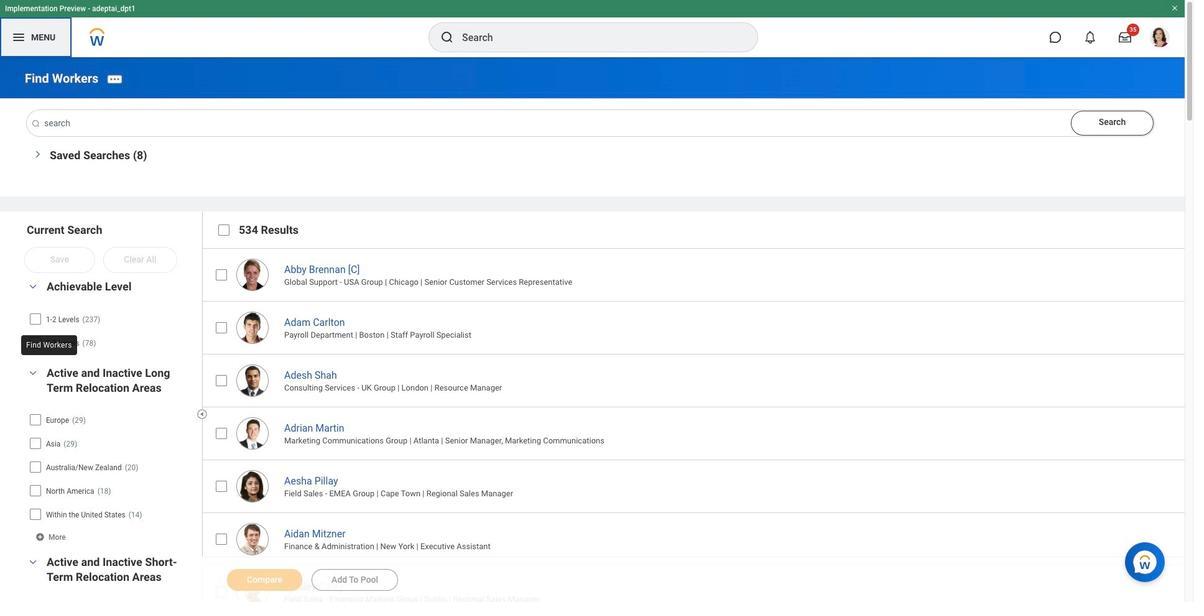 Task type: vqa. For each thing, say whether or not it's contained in the screenshot.
bottom Team
no



Task type: describe. For each thing, give the bounding box(es) containing it.
1 list item from the top
[[202, 248, 1195, 301]]

search image
[[31, 119, 41, 129]]

2 tree from the top
[[29, 409, 192, 525]]

search image
[[440, 30, 455, 45]]

filter search field
[[25, 223, 204, 602]]

4 list item from the top
[[202, 407, 1195, 460]]

justify image
[[11, 30, 26, 45]]

6 list item from the top
[[202, 513, 1195, 565]]

7 list item from the top
[[202, 565, 1195, 602]]

profile logan mcneil image
[[1150, 27, 1170, 50]]

5 list item from the top
[[202, 460, 1195, 513]]

chevron down image inside 'group'
[[26, 369, 40, 378]]

inbox large image
[[1119, 31, 1132, 44]]

close environment banner image
[[1172, 4, 1179, 12]]

chevron down image
[[26, 283, 40, 291]]

0 vertical spatial chevron down image
[[30, 147, 42, 162]]



Task type: locate. For each thing, give the bounding box(es) containing it.
Search Workday  search field
[[462, 24, 732, 51]]

notifications large image
[[1085, 31, 1097, 44]]

list item
[[202, 248, 1195, 301], [202, 301, 1195, 354], [202, 354, 1195, 407], [202, 407, 1195, 460], [202, 460, 1195, 513], [202, 513, 1195, 565], [202, 565, 1195, 602]]

0 vertical spatial group
[[25, 279, 196, 356]]

chevron down image
[[30, 147, 42, 162], [26, 369, 40, 378], [26, 558, 40, 567]]

2 group from the top
[[25, 365, 196, 545]]

1 group from the top
[[25, 279, 196, 356]]

main content
[[0, 57, 1195, 602]]

Find Workers text field
[[27, 110, 1155, 136]]

0 vertical spatial tree
[[29, 309, 192, 353]]

banner
[[0, 0, 1185, 57]]

find workers element
[[25, 71, 99, 86]]

1 tree from the top
[[29, 309, 192, 353]]

tree
[[29, 309, 192, 353], [29, 409, 192, 525]]

3 list item from the top
[[202, 354, 1195, 407]]

1 vertical spatial chevron down image
[[26, 369, 40, 378]]

2 vertical spatial chevron down image
[[26, 558, 40, 567]]

1 vertical spatial group
[[25, 365, 196, 545]]

2 list item from the top
[[202, 301, 1195, 354]]

None search field
[[25, 110, 1155, 136]]

group
[[25, 279, 196, 356], [25, 365, 196, 545]]

1 vertical spatial tree
[[29, 409, 192, 525]]



